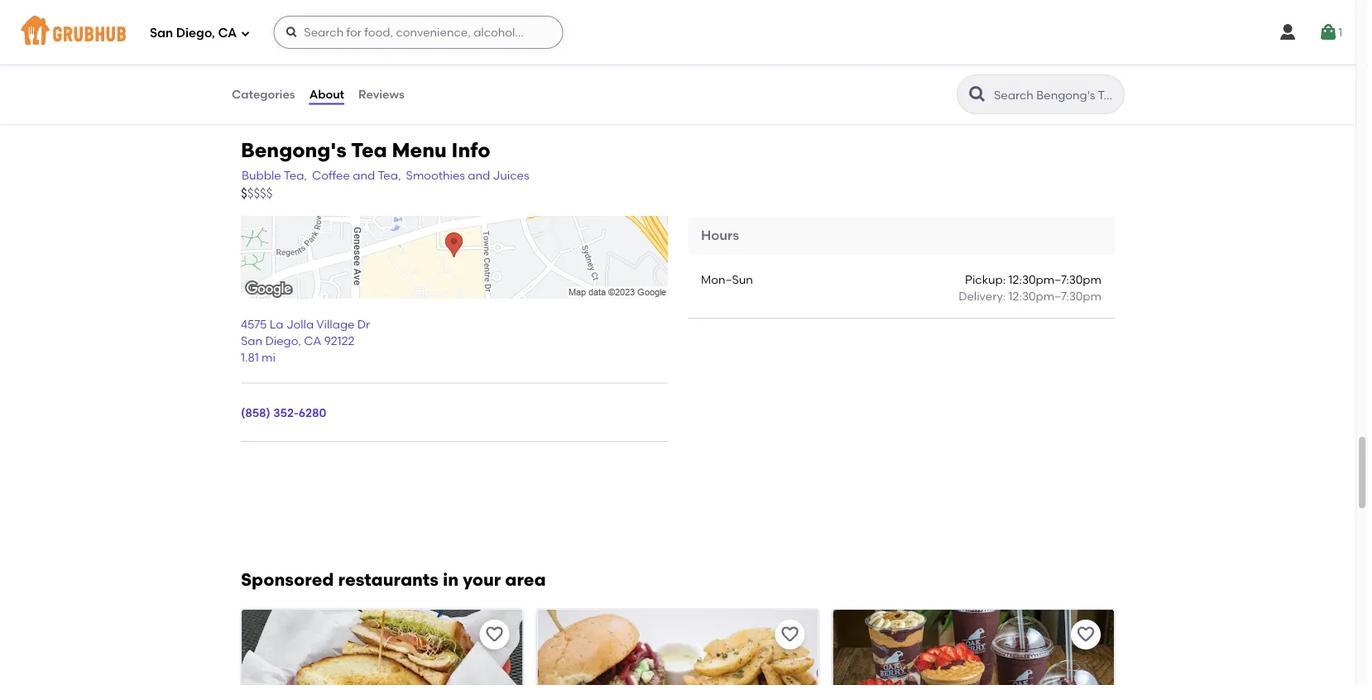 Task type: locate. For each thing, give the bounding box(es) containing it.
(858) 352-6280 button
[[241, 405, 327, 422]]

save this restaurant button for corner house cafe logo
[[480, 620, 510, 650]]

0 horizontal spatial save this restaurant image
[[485, 625, 505, 645]]

1
[[1339, 25, 1343, 39]]

12:30pm–7:30pm right pickup:
[[1009, 273, 1102, 287]]

3 save this restaurant image from the left
[[1077, 625, 1096, 645]]

save this restaurant button
[[480, 620, 510, 650], [776, 620, 805, 650], [1072, 620, 1101, 650]]

ca right ,
[[304, 334, 322, 348]]

svg image
[[1279, 22, 1298, 42], [1319, 22, 1339, 42], [240, 29, 250, 39]]

0 vertical spatial san
[[150, 26, 173, 41]]

12:30pm–7:30pm right delivery:
[[1009, 289, 1102, 303]]

1 horizontal spatial save this restaurant button
[[776, 620, 805, 650]]

1 horizontal spatial tea,
[[378, 169, 401, 183]]

Search for food, convenience, alcohol... search field
[[274, 16, 563, 49]]

2 horizontal spatial save this restaurant button
[[1072, 620, 1101, 650]]

save this restaurant image for corner house cafe logo
[[485, 625, 505, 645]]

0 horizontal spatial san
[[150, 26, 173, 41]]

tea, down bengong's
[[284, 169, 307, 183]]

352-
[[273, 406, 299, 420]]

san
[[150, 26, 173, 41], [241, 334, 263, 348]]

la
[[270, 317, 284, 331]]

mon–sun
[[701, 273, 753, 287]]

0 vertical spatial 12:30pm–7:30pm
[[1009, 273, 1102, 287]]

and down bengong's tea menu info
[[353, 169, 375, 183]]

4575
[[241, 317, 267, 331]]

coffee
[[312, 169, 350, 183]]

1 horizontal spatial san
[[241, 334, 263, 348]]

12:30pm–7:30pm
[[1009, 273, 1102, 287], [1009, 289, 1102, 303]]

0 horizontal spatial svg image
[[240, 29, 250, 39]]

ca right diego,
[[218, 26, 237, 41]]

save this restaurant button for queenstown bistro logo at the bottom of page
[[776, 620, 805, 650]]

0 horizontal spatial save this restaurant button
[[480, 620, 510, 650]]

0 horizontal spatial ca
[[218, 26, 237, 41]]

1 horizontal spatial ca
[[304, 334, 322, 348]]

reviews
[[359, 87, 405, 101]]

2 horizontal spatial svg image
[[1319, 22, 1339, 42]]

save this restaurant image
[[485, 625, 505, 645], [781, 625, 801, 645], [1077, 625, 1096, 645]]

your
[[463, 570, 501, 591]]

$
[[241, 186, 247, 201]]

and
[[353, 169, 375, 183], [468, 169, 490, 183]]

6280
[[299, 406, 327, 420]]

2 save this restaurant button from the left
[[776, 620, 805, 650]]

svg image inside 1 button
[[1319, 22, 1339, 42]]

2 tea, from the left
[[378, 169, 401, 183]]

2 horizontal spatial save this restaurant image
[[1077, 625, 1096, 645]]

smoothies
[[406, 169, 465, 183]]

3 save this restaurant button from the left
[[1072, 620, 1101, 650]]

1 horizontal spatial save this restaurant image
[[781, 625, 801, 645]]

save this restaurant button for oakberry acai bowls & smoothies | la jolla logo on the bottom right of page
[[1072, 620, 1101, 650]]

ca
[[218, 26, 237, 41], [304, 334, 322, 348]]

reviews button
[[358, 65, 406, 124]]

ca inside main navigation navigation
[[218, 26, 237, 41]]

1 horizontal spatial svg image
[[1279, 22, 1298, 42]]

$$$$$
[[241, 186, 273, 201]]

san diego, ca
[[150, 26, 237, 41]]

1 vertical spatial 12:30pm–7:30pm
[[1009, 289, 1102, 303]]

oakberry acai bowls & smoothies | la jolla logo image
[[834, 610, 1115, 686]]

92122
[[324, 334, 355, 348]]

0 vertical spatial ca
[[218, 26, 237, 41]]

area
[[505, 570, 546, 591]]

1 tea, from the left
[[284, 169, 307, 183]]

1 horizontal spatial and
[[468, 169, 490, 183]]

1 save this restaurant button from the left
[[480, 620, 510, 650]]

1 vertical spatial san
[[241, 334, 263, 348]]

san inside 4575 la jolla village dr san diego , ca 92122 1.81 mi
[[241, 334, 263, 348]]

1 vertical spatial ca
[[304, 334, 322, 348]]

about
[[309, 87, 345, 101]]

san left diego,
[[150, 26, 173, 41]]

1 save this restaurant image from the left
[[485, 625, 505, 645]]

tea, down tea
[[378, 169, 401, 183]]

juices
[[493, 169, 530, 183]]

(858)
[[241, 406, 271, 420]]

2 save this restaurant image from the left
[[781, 625, 801, 645]]

svg image
[[285, 26, 298, 39]]

san up 1.81
[[241, 334, 263, 348]]

info
[[452, 138, 491, 162]]

and down info at the left of the page
[[468, 169, 490, 183]]

1.81
[[241, 351, 259, 365]]

tea,
[[284, 169, 307, 183], [378, 169, 401, 183]]

0 horizontal spatial and
[[353, 169, 375, 183]]

0 horizontal spatial tea,
[[284, 169, 307, 183]]



Task type: describe. For each thing, give the bounding box(es) containing it.
restaurants
[[338, 570, 439, 591]]

Search Bengong's Tea search field
[[993, 87, 1120, 103]]

menu
[[392, 138, 447, 162]]

,
[[298, 334, 301, 348]]

pickup:
[[966, 273, 1006, 287]]

ca inside 4575 la jolla village dr san diego , ca 92122 1.81 mi
[[304, 334, 322, 348]]

4575 la jolla village dr san diego , ca 92122 1.81 mi
[[241, 317, 370, 365]]

save this restaurant image for oakberry acai bowls & smoothies | la jolla logo on the bottom right of page
[[1077, 625, 1096, 645]]

coffee and tea, button
[[311, 166, 402, 185]]

in
[[443, 570, 459, 591]]

san inside main navigation navigation
[[150, 26, 173, 41]]

dr
[[358, 317, 370, 331]]

1 12:30pm–7:30pm from the top
[[1009, 273, 1102, 287]]

2 12:30pm–7:30pm from the top
[[1009, 289, 1102, 303]]

pickup: 12:30pm–7:30pm delivery: 12:30pm–7:30pm
[[959, 273, 1102, 303]]

bengong's
[[241, 138, 347, 162]]

2 and from the left
[[468, 169, 490, 183]]

sponsored restaurants in your area
[[241, 570, 546, 591]]

delivery:
[[959, 289, 1006, 303]]

jolla
[[286, 317, 314, 331]]

1 and from the left
[[353, 169, 375, 183]]

1 button
[[1319, 17, 1343, 47]]

categories
[[232, 87, 295, 101]]

smoothies and juices button
[[405, 166, 530, 185]]

sponsored
[[241, 570, 334, 591]]

save this restaurant image for queenstown bistro logo at the bottom of page
[[781, 625, 801, 645]]

mi
[[262, 351, 276, 365]]

village
[[317, 317, 355, 331]]

bubble tea, coffee and tea, smoothies and juices
[[242, 169, 530, 183]]

corner house cafe logo image
[[242, 610, 523, 686]]

about button
[[309, 65, 345, 124]]

hours
[[701, 227, 740, 243]]

(858) 352-6280
[[241, 406, 327, 420]]

tea
[[351, 138, 387, 162]]

main navigation navigation
[[0, 0, 1356, 65]]

diego
[[265, 334, 298, 348]]

bubble tea, button
[[241, 166, 308, 185]]

categories button
[[231, 65, 296, 124]]

queenstown bistro logo image
[[538, 610, 819, 686]]

bubble
[[242, 169, 281, 183]]

search icon image
[[968, 84, 988, 104]]

diego,
[[176, 26, 215, 41]]

bengong's tea menu info
[[241, 138, 491, 162]]



Task type: vqa. For each thing, say whether or not it's contained in the screenshot.
the Sides
no



